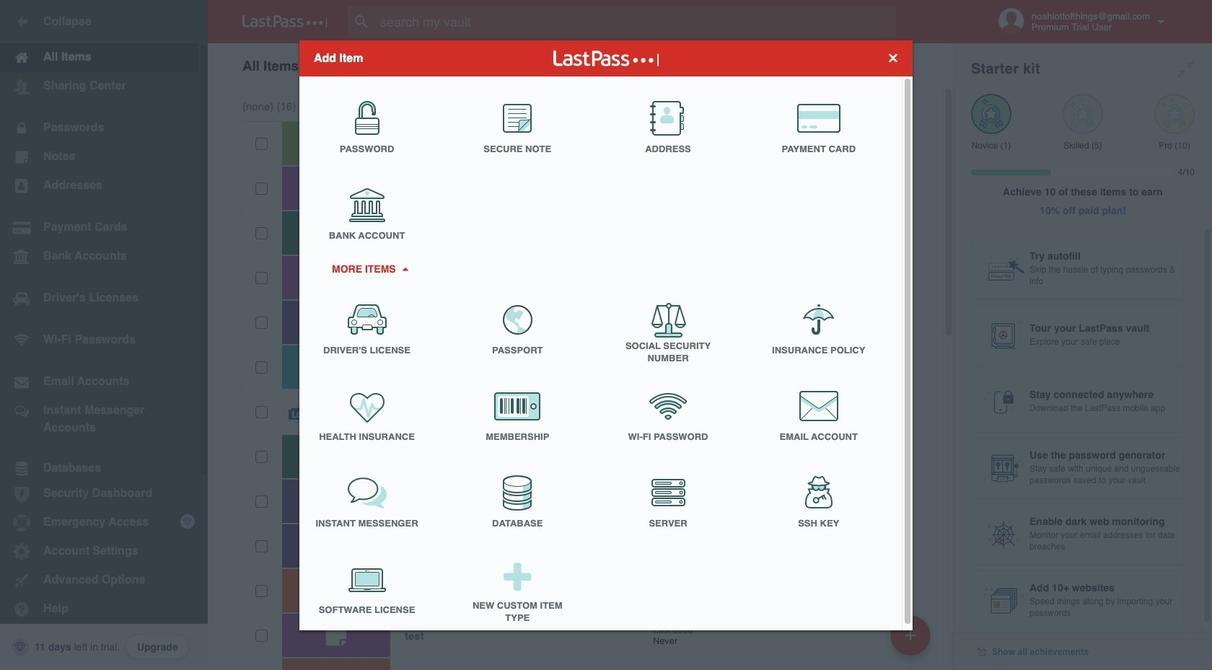 Task type: vqa. For each thing, say whether or not it's contained in the screenshot.
New item navigation
yes



Task type: locate. For each thing, give the bounding box(es) containing it.
dialog
[[299, 40, 913, 635]]

main navigation navigation
[[0, 0, 208, 670]]

search my vault text field
[[348, 6, 924, 38]]

new item navigation
[[885, 611, 939, 670]]

Search search field
[[348, 6, 924, 38]]



Task type: describe. For each thing, give the bounding box(es) containing it.
lastpass image
[[242, 15, 328, 28]]

caret right image
[[400, 267, 410, 271]]

vault options navigation
[[208, 43, 954, 87]]

new item image
[[906, 630, 916, 640]]



